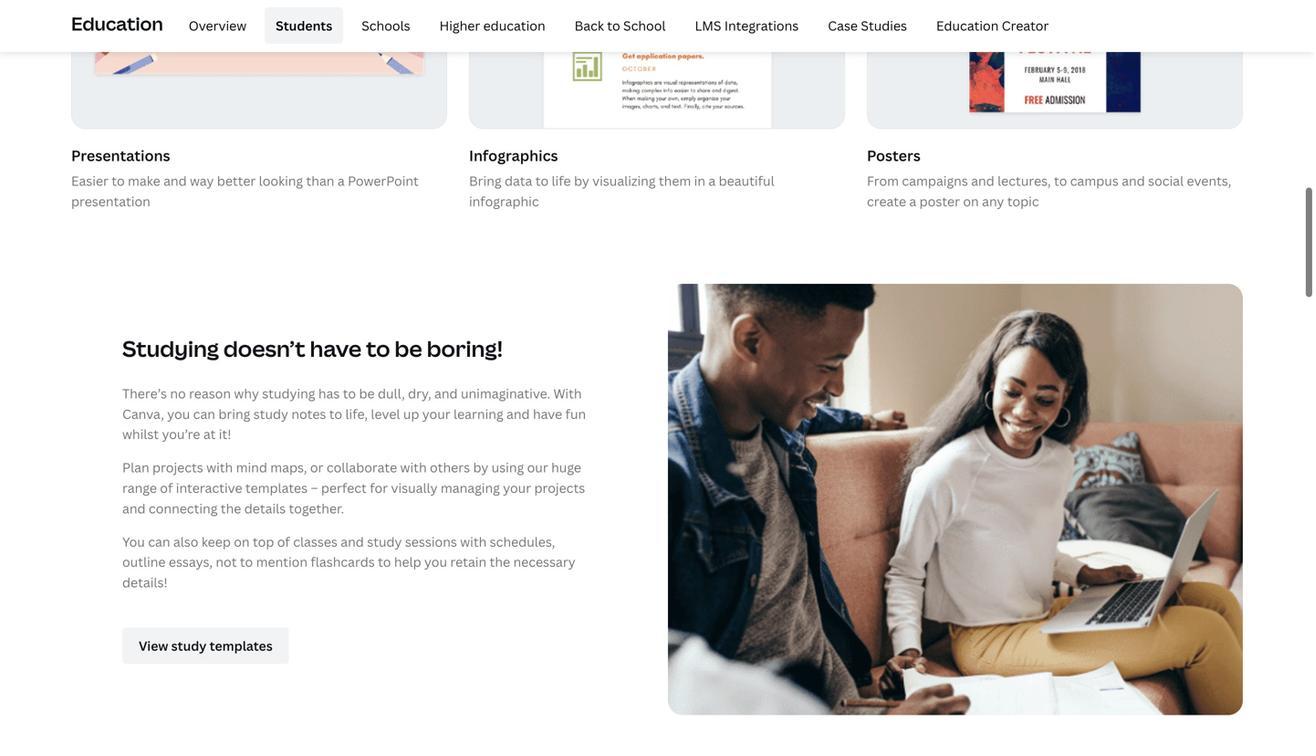Task type: describe. For each thing, give the bounding box(es) containing it.
student infographic image
[[470, 0, 844, 128]]

lms integrations
[[695, 17, 799, 34]]

than
[[306, 172, 335, 189]]

content feature - students studying - right text - 630 x 398 image
[[668, 284, 1243, 715]]

looking
[[259, 172, 303, 189]]

canva,
[[122, 405, 164, 422]]

to right has
[[343, 385, 356, 402]]

also
[[173, 533, 198, 550]]

unimaginative.
[[461, 385, 551, 402]]

interactive
[[176, 479, 242, 497]]

bring
[[218, 405, 250, 422]]

campus
[[1070, 172, 1119, 189]]

make
[[128, 172, 160, 189]]

events,
[[1187, 172, 1232, 189]]

essays,
[[169, 553, 213, 571]]

lms integrations link
[[684, 7, 810, 44]]

and inside easier to make and way better looking than a powerpoint presentation
[[163, 172, 187, 189]]

reason
[[189, 385, 231, 402]]

easier to make and way better looking than a powerpoint presentation
[[71, 172, 419, 210]]

case studies link
[[817, 7, 918, 44]]

better
[[217, 172, 256, 189]]

there's
[[122, 385, 167, 402]]

to up 'dull,'
[[366, 334, 390, 364]]

on inside you can also keep on top of classes and study sessions with schedules, outline essays, not to mention flashcards to help you retain the necessary details!
[[234, 533, 250, 550]]

presentation
[[71, 193, 150, 210]]

integrations
[[725, 17, 799, 34]]

by inside bring data to life by visualizing them in a beautiful infographic
[[574, 172, 589, 189]]

classes
[[293, 533, 338, 550]]

data
[[505, 172, 533, 189]]

to inside bring data to life by visualizing them in a beautiful infographic
[[536, 172, 549, 189]]

plan projects with mind maps, or collaborate with others by using our huge range of interactive templates – perfect for visually managing your projects and connecting the details together.
[[122, 459, 585, 517]]

boring!
[[427, 334, 503, 364]]

life,
[[345, 405, 368, 422]]

students link
[[265, 7, 343, 44]]

creator
[[1002, 17, 1049, 34]]

notes
[[291, 405, 326, 422]]

you can also keep on top of classes and study sessions with schedules, outline essays, not to mention flashcards to help you retain the necessary details!
[[122, 533, 576, 591]]

managing
[[441, 479, 500, 497]]

visually
[[391, 479, 438, 497]]

campaigns
[[902, 172, 968, 189]]

the inside you can also keep on top of classes and study sessions with schedules, outline essays, not to mention flashcards to help you retain the necessary details!
[[490, 553, 510, 571]]

higher education link
[[429, 7, 556, 44]]

up
[[403, 405, 419, 422]]

student presentation image
[[72, 0, 446, 128]]

mind
[[236, 459, 267, 476]]

students
[[276, 17, 332, 34]]

way
[[190, 172, 214, 189]]

a for presentations
[[338, 172, 345, 189]]

our
[[527, 459, 548, 476]]

overview link
[[178, 7, 258, 44]]

social
[[1148, 172, 1184, 189]]

dull,
[[378, 385, 405, 402]]

you inside there's no reason why studying has to be dull, dry, and unimaginative. with canva, you can bring study notes to life, level up your learning and have fun whilst you're at it!
[[167, 405, 190, 422]]

education
[[483, 17, 546, 34]]

0 horizontal spatial with
[[206, 459, 233, 476]]

study inside you can also keep on top of classes and study sessions with schedules, outline essays, not to mention flashcards to help you retain the necessary details!
[[367, 533, 402, 550]]

maps,
[[270, 459, 307, 476]]

studying
[[122, 334, 219, 364]]

you
[[122, 533, 145, 550]]

on inside from campaigns and lectures, to campus and social events, create a poster on any topic
[[963, 193, 979, 210]]

huge
[[551, 459, 581, 476]]

1 horizontal spatial with
[[400, 459, 427, 476]]

schools
[[362, 17, 410, 34]]

together.
[[289, 500, 344, 517]]

why
[[234, 385, 259, 402]]

it!
[[219, 426, 231, 443]]

from
[[867, 172, 899, 189]]

plan
[[122, 459, 149, 476]]

easier
[[71, 172, 109, 189]]

presentations
[[71, 146, 170, 165]]

studies
[[861, 17, 907, 34]]

beautiful
[[719, 172, 775, 189]]

create
[[867, 193, 906, 210]]

and inside plan projects with mind maps, or collaborate with others by using our huge range of interactive templates – perfect for visually managing your projects and connecting the details together.
[[122, 500, 146, 517]]

to inside easier to make and way better looking than a powerpoint presentation
[[112, 172, 125, 189]]

and left the 'social'
[[1122, 172, 1145, 189]]

with
[[554, 385, 582, 402]]

infographic
[[469, 193, 539, 210]]

to left help
[[378, 553, 391, 571]]

schedules,
[[490, 533, 555, 550]]

and right dry,
[[435, 385, 458, 402]]



Task type: vqa. For each thing, say whether or not it's contained in the screenshot.


Task type: locate. For each thing, give the bounding box(es) containing it.
necessary
[[513, 553, 576, 571]]

bring data to life by visualizing them in a beautiful infographic
[[469, 172, 775, 210]]

bring
[[469, 172, 502, 189]]

on left any
[[963, 193, 979, 210]]

education
[[71, 11, 163, 36], [937, 17, 999, 34]]

templates
[[245, 479, 308, 497]]

others
[[430, 459, 470, 476]]

0 vertical spatial be
[[395, 334, 422, 364]]

learning
[[454, 405, 504, 422]]

higher education
[[440, 17, 546, 34]]

education for education
[[71, 11, 163, 36]]

to left the life,
[[329, 405, 342, 422]]

can inside you can also keep on top of classes and study sessions with schedules, outline essays, not to mention flashcards to help you retain the necessary details!
[[148, 533, 170, 550]]

topic
[[1008, 193, 1039, 210]]

1 vertical spatial of
[[277, 533, 290, 550]]

fun
[[566, 405, 586, 422]]

projects down huge
[[534, 479, 585, 497]]

to left campus on the top right of the page
[[1054, 172, 1067, 189]]

can inside there's no reason why studying has to be dull, dry, and unimaginative. with canva, you can bring study notes to life, level up your learning and have fun whilst you're at it!
[[193, 405, 215, 422]]

lms
[[695, 17, 722, 34]]

a right than
[[338, 172, 345, 189]]

1 horizontal spatial study
[[367, 533, 402, 550]]

with up retain
[[460, 533, 487, 550]]

1 horizontal spatial education
[[937, 17, 999, 34]]

menu bar
[[170, 7, 1060, 44]]

0 horizontal spatial projects
[[152, 459, 203, 476]]

can up at
[[193, 405, 215, 422]]

to right back
[[607, 17, 620, 34]]

at
[[203, 426, 216, 443]]

no
[[170, 385, 186, 402]]

0 horizontal spatial be
[[359, 385, 375, 402]]

of inside you can also keep on top of classes and study sessions with schedules, outline essays, not to mention flashcards to help you retain the necessary details!
[[277, 533, 290, 550]]

help
[[394, 553, 421, 571]]

0 vertical spatial projects
[[152, 459, 203, 476]]

retain
[[450, 553, 487, 571]]

the down interactive
[[221, 500, 241, 517]]

to up presentation
[[112, 172, 125, 189]]

1 horizontal spatial be
[[395, 334, 422, 364]]

a inside bring data to life by visualizing them in a beautiful infographic
[[709, 172, 716, 189]]

0 vertical spatial the
[[221, 500, 241, 517]]

you inside you can also keep on top of classes and study sessions with schedules, outline essays, not to mention flashcards to help you retain the necessary details!
[[424, 553, 447, 571]]

with inside you can also keep on top of classes and study sessions with schedules, outline essays, not to mention flashcards to help you retain the necessary details!
[[460, 533, 487, 550]]

and down range
[[122, 500, 146, 517]]

0 horizontal spatial study
[[253, 405, 288, 422]]

study inside there's no reason why studying has to be dull, dry, and unimaginative. with canva, you can bring study notes to life, level up your learning and have fun whilst you're at it!
[[253, 405, 288, 422]]

your inside plan projects with mind maps, or collaborate with others by using our huge range of interactive templates – perfect for visually managing your projects and connecting the details together.
[[503, 479, 531, 497]]

1 vertical spatial by
[[473, 459, 489, 476]]

a
[[338, 172, 345, 189], [709, 172, 716, 189], [910, 193, 917, 210]]

0 horizontal spatial on
[[234, 533, 250, 550]]

education for education creator
[[937, 17, 999, 34]]

level
[[371, 405, 400, 422]]

case studies
[[828, 17, 907, 34]]

back to school link
[[564, 7, 677, 44]]

1 vertical spatial study
[[367, 533, 402, 550]]

your right up
[[422, 405, 451, 422]]

by right life
[[574, 172, 589, 189]]

a right "create" at the right
[[910, 193, 917, 210]]

details
[[244, 500, 286, 517]]

of up connecting in the bottom of the page
[[160, 479, 173, 497]]

or
[[310, 459, 324, 476]]

details!
[[122, 574, 168, 591]]

and left "way"
[[163, 172, 187, 189]]

1 vertical spatial the
[[490, 553, 510, 571]]

higher
[[440, 17, 480, 34]]

from campaigns and lectures, to campus and social events, create a poster on any topic
[[867, 172, 1232, 210]]

of
[[160, 479, 173, 497], [277, 533, 290, 550]]

and down unimaginative.
[[507, 405, 530, 422]]

visualizing
[[593, 172, 656, 189]]

and up any
[[971, 172, 995, 189]]

dry,
[[408, 385, 431, 402]]

collaborate
[[327, 459, 397, 476]]

mention
[[256, 553, 308, 571]]

whilst
[[122, 426, 159, 443]]

1 vertical spatial on
[[234, 533, 250, 550]]

be up the life,
[[359, 385, 375, 402]]

you down "no"
[[167, 405, 190, 422]]

have left fun
[[533, 405, 562, 422]]

with
[[206, 459, 233, 476], [400, 459, 427, 476], [460, 533, 487, 550]]

1 horizontal spatial a
[[709, 172, 716, 189]]

0 vertical spatial of
[[160, 479, 173, 497]]

0 horizontal spatial by
[[473, 459, 489, 476]]

you
[[167, 405, 190, 422], [424, 553, 447, 571]]

outline
[[122, 553, 166, 571]]

a inside from campaigns and lectures, to campus and social events, create a poster on any topic
[[910, 193, 917, 210]]

a right "in"
[[709, 172, 716, 189]]

with up interactive
[[206, 459, 233, 476]]

0 vertical spatial study
[[253, 405, 288, 422]]

a for infographics
[[709, 172, 716, 189]]

the inside plan projects with mind maps, or collaborate with others by using our huge range of interactive templates – perfect for visually managing your projects and connecting the details together.
[[221, 500, 241, 517]]

your inside there's no reason why studying has to be dull, dry, and unimaginative. with canva, you can bring study notes to life, level up your learning and have fun whilst you're at it!
[[422, 405, 451, 422]]

1 horizontal spatial the
[[490, 553, 510, 571]]

have
[[310, 334, 362, 364], [533, 405, 562, 422]]

schools link
[[351, 7, 421, 44]]

1 vertical spatial projects
[[534, 479, 585, 497]]

be inside there's no reason why studying has to be dull, dry, and unimaginative. with canva, you can bring study notes to life, level up your learning and have fun whilst you're at it!
[[359, 385, 375, 402]]

1 horizontal spatial you
[[424, 553, 447, 571]]

a inside easier to make and way better looking than a powerpoint presentation
[[338, 172, 345, 189]]

–
[[311, 479, 318, 497]]

lectures,
[[998, 172, 1051, 189]]

1 horizontal spatial can
[[193, 405, 215, 422]]

1 vertical spatial have
[[533, 405, 562, 422]]

on left top at bottom
[[234, 533, 250, 550]]

keep
[[202, 533, 231, 550]]

0 horizontal spatial the
[[221, 500, 241, 517]]

1 horizontal spatial of
[[277, 533, 290, 550]]

you're
[[162, 426, 200, 443]]

0 vertical spatial can
[[193, 405, 215, 422]]

0 vertical spatial on
[[963, 193, 979, 210]]

studying doesn't have to be boring!
[[122, 334, 503, 364]]

0 horizontal spatial of
[[160, 479, 173, 497]]

0 vertical spatial your
[[422, 405, 451, 422]]

0 horizontal spatial have
[[310, 334, 362, 364]]

by inside plan projects with mind maps, or collaborate with others by using our huge range of interactive templates – perfect for visually managing your projects and connecting the details together.
[[473, 459, 489, 476]]

can up outline
[[148, 533, 170, 550]]

can
[[193, 405, 215, 422], [148, 533, 170, 550]]

1 vertical spatial you
[[424, 553, 447, 571]]

0 vertical spatial you
[[167, 405, 190, 422]]

2 horizontal spatial with
[[460, 533, 487, 550]]

0 horizontal spatial your
[[422, 405, 451, 422]]

not
[[216, 553, 237, 571]]

1 horizontal spatial on
[[963, 193, 979, 210]]

study down studying
[[253, 405, 288, 422]]

of right top at bottom
[[277, 533, 290, 550]]

back
[[575, 17, 604, 34]]

doesn't
[[223, 334, 305, 364]]

0 horizontal spatial a
[[338, 172, 345, 189]]

0 horizontal spatial you
[[167, 405, 190, 422]]

you down sessions
[[424, 553, 447, 571]]

1 vertical spatial can
[[148, 533, 170, 550]]

of inside plan projects with mind maps, or collaborate with others by using our huge range of interactive templates – perfect for visually managing your projects and connecting the details together.
[[160, 479, 173, 497]]

connecting
[[149, 500, 218, 517]]

2 horizontal spatial a
[[910, 193, 917, 210]]

to inside from campaigns and lectures, to campus and social events, create a poster on any topic
[[1054, 172, 1067, 189]]

infographics
[[469, 146, 558, 165]]

life
[[552, 172, 571, 189]]

perfect
[[321, 479, 367, 497]]

with up visually
[[400, 459, 427, 476]]

poster
[[920, 193, 960, 210]]

to right 'not'
[[240, 553, 253, 571]]

and
[[163, 172, 187, 189], [971, 172, 995, 189], [1122, 172, 1145, 189], [435, 385, 458, 402], [507, 405, 530, 422], [122, 500, 146, 517], [341, 533, 364, 550]]

0 horizontal spatial education
[[71, 11, 163, 36]]

have inside there's no reason why studying has to be dull, dry, and unimaginative. with canva, you can bring study notes to life, level up your learning and have fun whilst you're at it!
[[533, 405, 562, 422]]

the down schedules,
[[490, 553, 510, 571]]

your
[[422, 405, 451, 422], [503, 479, 531, 497]]

case
[[828, 17, 858, 34]]

back to school
[[575, 17, 666, 34]]

0 vertical spatial by
[[574, 172, 589, 189]]

sessions
[[405, 533, 457, 550]]

projects down you're
[[152, 459, 203, 476]]

education creator link
[[926, 7, 1060, 44]]

1 horizontal spatial your
[[503, 479, 531, 497]]

1 vertical spatial be
[[359, 385, 375, 402]]

by up managing
[[473, 459, 489, 476]]

there's no reason why studying has to be dull, dry, and unimaginative. with canva, you can bring study notes to life, level up your learning and have fun whilst you're at it!
[[122, 385, 586, 443]]

posters
[[867, 146, 921, 165]]

be up dry,
[[395, 334, 422, 364]]

and up "flashcards"
[[341, 533, 364, 550]]

0 vertical spatial have
[[310, 334, 362, 364]]

any
[[982, 193, 1004, 210]]

student poster image
[[868, 0, 1242, 128]]

1 horizontal spatial projects
[[534, 479, 585, 497]]

study up help
[[367, 533, 402, 550]]

to
[[607, 17, 620, 34], [112, 172, 125, 189], [536, 172, 549, 189], [1054, 172, 1067, 189], [366, 334, 390, 364], [343, 385, 356, 402], [329, 405, 342, 422], [240, 553, 253, 571], [378, 553, 391, 571]]

1 vertical spatial your
[[503, 479, 531, 497]]

0 horizontal spatial can
[[148, 533, 170, 550]]

overview
[[189, 17, 247, 34]]

study
[[253, 405, 288, 422], [367, 533, 402, 550]]

1 horizontal spatial have
[[533, 405, 562, 422]]

and inside you can also keep on top of classes and study sessions with schedules, outline essays, not to mention flashcards to help you retain the necessary details!
[[341, 533, 364, 550]]

using
[[492, 459, 524, 476]]

your down using
[[503, 479, 531, 497]]

have up has
[[310, 334, 362, 364]]

1 horizontal spatial by
[[574, 172, 589, 189]]

menu bar containing overview
[[170, 7, 1060, 44]]

to left life
[[536, 172, 549, 189]]

for
[[370, 479, 388, 497]]



